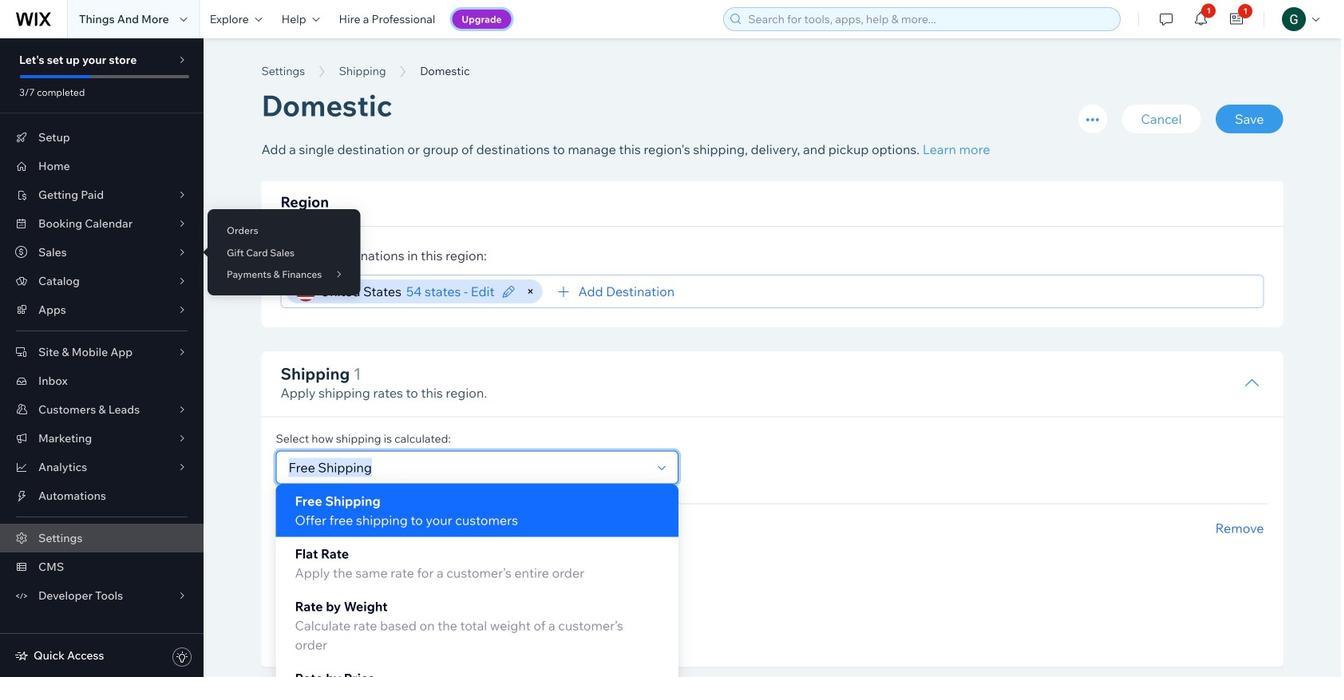 Task type: vqa. For each thing, say whether or not it's contained in the screenshot.
e.g., 3 - 5 business days FIELD
yes



Task type: locate. For each thing, give the bounding box(es) containing it.
option
[[276, 484, 679, 537]]

list box
[[276, 484, 679, 677]]

e.g., Standard Shipping field
[[286, 538, 574, 566]]

None field
[[680, 275, 1256, 307], [284, 451, 651, 483], [680, 275, 1256, 307], [284, 451, 651, 483]]

sidebar element
[[0, 38, 204, 677]]



Task type: describe. For each thing, give the bounding box(es) containing it.
0 field
[[538, 606, 653, 633]]

arrow up outline image
[[1244, 375, 1260, 391]]

e.g., 3 - 5 business days field
[[286, 606, 494, 633]]

Search for tools, apps, help & more... field
[[744, 8, 1116, 30]]



